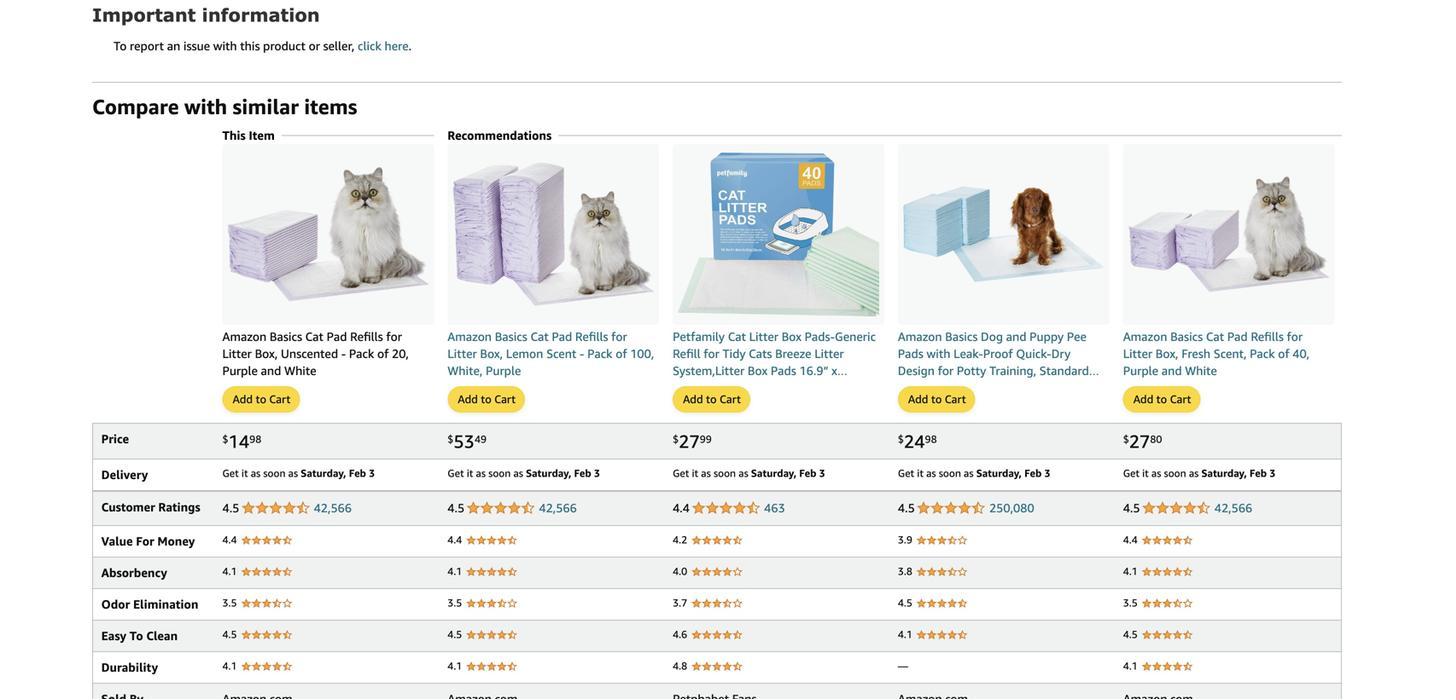 Task type: locate. For each thing, give the bounding box(es) containing it.
litter for amazon basics cat pad refills for litter box, lemon scent - pack of 100, white, purple
[[448, 347, 477, 361]]

pack
[[349, 347, 374, 361], [587, 347, 612, 361], [1250, 347, 1275, 361], [938, 398, 964, 412]]

for right value
[[136, 535, 154, 549]]

0 horizontal spatial box,
[[255, 347, 278, 361]]

0 horizontal spatial x
[[832, 364, 837, 378]]

amazon inside amazon basics cat pad refills for litter box, fresh scent, pack of 40, purple and white
[[1123, 330, 1167, 344]]

4 cat from the left
[[1206, 330, 1224, 344]]

add to cart up the $ 14 98
[[233, 393, 291, 406]]

2 get it as soon as saturday, feb 3 from the left
[[448, 468, 600, 480]]

add down white,
[[458, 393, 478, 406]]

98
[[249, 434, 261, 445], [925, 434, 937, 445]]

100, inside amazon basics dog and puppy pee pads with leak-proof quick-dry design for potty training, standard absorbency, regular size, 22 x 22 inches, pack of 100, blue & white
[[981, 398, 1005, 412]]

3 as from the left
[[476, 468, 486, 480]]

add down 'design'
[[908, 393, 928, 406]]

1 - from the left
[[341, 347, 346, 361]]

of right the scent
[[616, 347, 627, 361]]

add to cart up 80
[[1133, 393, 1191, 406]]

add to cart submit down white,
[[448, 387, 524, 412]]

amazon inside amazon basics dog and puppy pee pads with leak-proof quick-dry design for potty training, standard absorbency, regular size, 22 x 22 inches, pack of 100, blue & white
[[898, 330, 942, 344]]

to for first add to cart submit from the right
[[1156, 393, 1167, 406]]

0 horizontal spatial 100,
[[630, 347, 654, 361]]

1 42,566 from the left
[[314, 501, 352, 515]]

get it as soon as saturday, feb 3 down 80
[[1123, 468, 1276, 480]]

customer ratings
[[101, 501, 200, 515]]

for up the "absorbency,"
[[938, 364, 954, 378]]

pads inside "petfamily cat litter box pads-generic refill for tidy cats breeze litter system,litter box pads 16.9" x 11.4"-40 count (unscented)"
[[771, 364, 796, 378]]

fresh
[[1182, 347, 1210, 361]]

0 horizontal spatial box
[[748, 364, 768, 378]]

to right the easy
[[130, 629, 143, 643]]

pack left the 20,
[[349, 347, 374, 361]]

pad up unscented
[[327, 330, 347, 344]]

$ inside the $ 14 98
[[222, 434, 228, 445]]

and
[[1006, 330, 1026, 344], [261, 364, 281, 378], [1162, 364, 1182, 378]]

of left the 20,
[[377, 347, 389, 361]]

amazon
[[222, 330, 267, 344], [448, 330, 492, 344], [898, 330, 942, 344], [1123, 330, 1167, 344]]

purple up 14
[[222, 364, 258, 378]]

1 vertical spatial x
[[1056, 381, 1062, 395]]

get it as soon as saturday, feb 3 up 250,080
[[898, 468, 1050, 480]]

money
[[157, 535, 195, 549]]

2 add to cart from the left
[[458, 393, 516, 406]]

basics inside the amazon basics cat pad refills for litter box, lemon scent - pack of 100, white, purple
[[495, 330, 527, 344]]

white for fresh
[[1185, 364, 1217, 378]]

pads inside amazon basics dog and puppy pee pads with leak-proof quick-dry design for potty training, standard absorbency, regular size, 22 x 22 inches, pack of 100, blue & white
[[898, 347, 923, 361]]

3 3 from the left
[[819, 468, 825, 480]]

1 horizontal spatial refills
[[575, 330, 608, 344]]

box up breeze
[[782, 330, 802, 344]]

to for 2nd add to cart submit from the right
[[931, 393, 942, 406]]

cart for first add to cart submit from the right
[[1170, 393, 1191, 406]]

get it as soon as saturday, feb 3 up 463
[[673, 468, 825, 480]]

elimination
[[133, 598, 198, 612]]

litter inside amazon basics cat pad refills for litter box, unscented - pack of 20, purple and white
[[222, 347, 252, 361]]

litter inside the amazon basics cat pad refills for litter box, lemon scent - pack of 100, white, purple
[[448, 347, 477, 361]]

purple for amazon basics cat pad refills for litter box, fresh scent, pack of 40, purple and white
[[1123, 364, 1158, 378]]

4 3 from the left
[[1044, 468, 1050, 480]]

27 for $ 27 80
[[1129, 431, 1150, 452]]

2 horizontal spatial 3.5
[[1123, 597, 1138, 609]]

2 cart from the left
[[494, 393, 516, 406]]

refills inside amazon basics cat pad refills for litter box, unscented - pack of 20, purple and white
[[350, 330, 383, 344]]

add to cart down 'design'
[[908, 393, 966, 406]]

3.9
[[898, 534, 912, 546]]

$ inside "$ 53 49"
[[448, 434, 454, 445]]

22
[[1039, 381, 1053, 395], [1065, 381, 1079, 395]]

get down 14
[[222, 468, 239, 480]]

get
[[222, 468, 239, 480], [448, 468, 464, 480], [673, 468, 689, 480], [898, 468, 914, 480], [1123, 468, 1140, 480]]

4.5
[[222, 501, 239, 515], [448, 501, 465, 515], [898, 501, 915, 515], [1123, 501, 1140, 515], [898, 597, 912, 609], [222, 629, 237, 641], [448, 629, 462, 641], [1123, 629, 1138, 641]]

1 vertical spatial 100,
[[981, 398, 1005, 412]]

pack down the "absorbency,"
[[938, 398, 964, 412]]

cart down the 'fresh'
[[1170, 393, 1191, 406]]

box, up white,
[[480, 347, 503, 361]]

to down 'design'
[[931, 393, 942, 406]]

0 horizontal spatial pad
[[327, 330, 347, 344]]

purple
[[222, 364, 258, 378], [486, 364, 521, 378], [1123, 364, 1158, 378]]

2 98 from the left
[[925, 434, 937, 445]]

box, left unscented
[[255, 347, 278, 361]]

cat up unscented
[[305, 330, 323, 344]]

0 vertical spatial pads
[[898, 347, 923, 361]]

22 up &
[[1039, 381, 1053, 395]]

of inside amazon basics dog and puppy pee pads with leak-proof quick-dry design for potty training, standard absorbency, regular size, 22 x 22 inches, pack of 100, blue & white
[[967, 398, 978, 412]]

clean
[[146, 629, 178, 643]]

40,
[[1293, 347, 1310, 361]]

cat inside amazon basics cat pad refills for litter box, fresh scent, pack of 40, purple and white
[[1206, 330, 1224, 344]]

98 inside the $ 14 98
[[249, 434, 261, 445]]

5 $ from the left
[[1123, 434, 1129, 445]]

2 $ from the left
[[448, 434, 454, 445]]

white right &
[[1047, 398, 1079, 412]]

2 horizontal spatial box,
[[1156, 347, 1178, 361]]

inches,
[[898, 398, 935, 412]]

size,
[[1011, 381, 1036, 395]]

1 27 from the left
[[679, 431, 700, 452]]

this
[[240, 39, 260, 53]]

3 amazon from the left
[[898, 330, 942, 344]]

1 horizontal spatial 100,
[[981, 398, 1005, 412]]

3 it from the left
[[692, 468, 698, 480]]

2 pad from the left
[[552, 330, 572, 344]]

purple for amazon basics cat pad refills for litter box, unscented - pack of 20, purple and white
[[222, 364, 258, 378]]

and for amazon basics cat pad refills for litter box, fresh scent, pack of 40, purple and white
[[1162, 364, 1182, 378]]

5 add from the left
[[1133, 393, 1153, 406]]

add to cart down white,
[[458, 393, 516, 406]]

1 vertical spatial box
[[748, 364, 768, 378]]

5 add to cart from the left
[[1133, 393, 1191, 406]]

cart down lemon
[[494, 393, 516, 406]]

0 horizontal spatial and
[[261, 364, 281, 378]]

to
[[256, 393, 266, 406], [481, 393, 491, 406], [706, 393, 717, 406], [931, 393, 942, 406], [1156, 393, 1167, 406], [130, 629, 143, 643]]

potty
[[957, 364, 986, 378]]

cat up tidy
[[728, 330, 746, 344]]

pad for -
[[327, 330, 347, 344]]

pads up 'design'
[[898, 347, 923, 361]]

4 $ from the left
[[898, 434, 904, 445]]

amazon for amazon basics cat pad refills for litter box, unscented - pack of 20, purple and white
[[222, 330, 267, 344]]

it down $ 24 98
[[917, 468, 924, 480]]

add to cart submit up 80
[[1124, 387, 1200, 412]]

1 box, from the left
[[255, 347, 278, 361]]

pad inside amazon basics cat pad refills for litter box, unscented - pack of 20, purple and white
[[327, 330, 347, 344]]

1 horizontal spatial box,
[[480, 347, 503, 361]]

of left 40,
[[1278, 347, 1289, 361]]

to up 80
[[1156, 393, 1167, 406]]

amazon basics cat pad refills for litter box, unscented - pack of 20, purple and white
[[222, 330, 409, 378]]

basics
[[270, 330, 302, 344], [495, 330, 527, 344], [945, 330, 978, 344], [1170, 330, 1203, 344]]

3 cart from the left
[[720, 393, 741, 406]]

pad inside the amazon basics cat pad refills for litter box, lemon scent - pack of 100, white, purple
[[552, 330, 572, 344]]

1 basics from the left
[[270, 330, 302, 344]]

1 horizontal spatial 27
[[1129, 431, 1150, 452]]

purple up 80
[[1123, 364, 1158, 378]]

1 horizontal spatial 3.5
[[448, 597, 462, 609]]

and down the 'fresh'
[[1162, 364, 1182, 378]]

refills
[[350, 330, 383, 344], [575, 330, 608, 344], [1251, 330, 1284, 344]]

100, left the "refill"
[[630, 347, 654, 361]]

9 as from the left
[[1151, 468, 1161, 480]]

and inside amazon basics cat pad refills for litter box, fresh scent, pack of 40, purple and white
[[1162, 364, 1182, 378]]

white inside amazon basics cat pad refills for litter box, fresh scent, pack of 40, purple and white
[[1185, 364, 1217, 378]]

of inside amazon basics cat pad refills for litter box, fresh scent, pack of 40, purple and white
[[1278, 347, 1289, 361]]

get down 53
[[448, 468, 464, 480]]

basics inside amazon basics cat pad refills for litter box, fresh scent, pack of 40, purple and white
[[1170, 330, 1203, 344]]

4 soon from the left
[[939, 468, 961, 480]]

0 horizontal spatial 3.5
[[222, 597, 237, 609]]

get down "24"
[[898, 468, 914, 480]]

$ for $ 27 80
[[1123, 434, 1129, 445]]

to up the $ 14 98
[[256, 393, 266, 406]]

2 horizontal spatial refills
[[1251, 330, 1284, 344]]

2 basics from the left
[[495, 330, 527, 344]]

customer
[[101, 501, 155, 515]]

with up 'design'
[[927, 347, 950, 361]]

it down $ 27 80
[[1142, 468, 1149, 480]]

1 horizontal spatial 42,566
[[539, 501, 577, 515]]

4.1
[[222, 566, 237, 578], [448, 566, 462, 578], [1123, 566, 1138, 578], [898, 629, 912, 641], [222, 661, 237, 672], [448, 661, 462, 672], [1123, 661, 1138, 672]]

98 for 14
[[249, 434, 261, 445]]

100,
[[630, 347, 654, 361], [981, 398, 1005, 412]]

litter left the 'fresh'
[[1123, 347, 1152, 361]]

amazon basics cat pad refills for litter box, lemon scent - pack of 100, white, purple
[[448, 330, 654, 378]]

box, for lemon
[[480, 347, 503, 361]]

1 pad from the left
[[327, 330, 347, 344]]

4 as from the left
[[513, 468, 523, 480]]

1 as from the left
[[251, 468, 261, 480]]

white
[[284, 364, 316, 378], [1185, 364, 1217, 378], [1047, 398, 1079, 412]]

0 horizontal spatial -
[[341, 347, 346, 361]]

11.4"-
[[673, 381, 706, 395]]

box
[[782, 330, 802, 344], [748, 364, 768, 378]]

cart for 1st add to cart submit from the left
[[269, 393, 291, 406]]

white down unscented
[[284, 364, 316, 378]]

amazon basics cat pad refills for litter box, lemon scent - pack of 100, white, purple image
[[448, 158, 659, 312]]

absorbency,
[[898, 381, 964, 395]]

litter left unscented
[[222, 347, 252, 361]]

box, inside amazon basics cat pad refills for litter box, fresh scent, pack of 40, purple and white
[[1156, 347, 1178, 361]]

0 vertical spatial 100,
[[630, 347, 654, 361]]

add to cart for third add to cart submit from the right
[[683, 393, 741, 406]]

for inside amazon basics cat pad refills for litter box, unscented - pack of 20, purple and white
[[386, 330, 402, 344]]

add to cart for fourth add to cart submit from the right
[[458, 393, 516, 406]]

x inside amazon basics dog and puppy pee pads with leak-proof quick-dry design for potty training, standard absorbency, regular size, 22 x 22 inches, pack of 100, blue & white
[[1056, 381, 1062, 395]]

1 add to cart from the left
[[233, 393, 291, 406]]

3 feb from the left
[[799, 468, 816, 480]]

$ 24 98
[[898, 431, 937, 452]]

litter for amazon basics cat pad refills for litter box, unscented - pack of 20, purple and white
[[222, 347, 252, 361]]

3 basics from the left
[[945, 330, 978, 344]]

2 vertical spatial with
[[927, 347, 950, 361]]

issue
[[183, 39, 210, 53]]

7 as from the left
[[926, 468, 936, 480]]

and down unscented
[[261, 364, 281, 378]]

2 refills from the left
[[575, 330, 608, 344]]

to down system,litter
[[706, 393, 717, 406]]

1 horizontal spatial 22
[[1065, 381, 1079, 395]]

1 3 from the left
[[369, 468, 375, 480]]

lemon
[[506, 347, 543, 361]]

get it as soon as saturday, feb 3 down the $ 14 98
[[222, 468, 375, 480]]

pack right the scent
[[587, 347, 612, 361]]

4 saturday, from the left
[[976, 468, 1022, 480]]

basics inside amazon basics cat pad refills for litter box, unscented - pack of 20, purple and white
[[270, 330, 302, 344]]

Add to Cart submit
[[223, 387, 299, 412], [448, 387, 524, 412], [674, 387, 749, 412], [899, 387, 975, 412], [1124, 387, 1200, 412]]

2 cat from the left
[[530, 330, 549, 344]]

0 horizontal spatial 42,566
[[314, 501, 352, 515]]

-
[[341, 347, 346, 361], [580, 347, 584, 361]]

litter up white,
[[448, 347, 477, 361]]

generic
[[835, 330, 876, 344]]

cart down system,litter
[[720, 393, 741, 406]]

0 vertical spatial box
[[782, 330, 802, 344]]

basics for leak-
[[945, 330, 978, 344]]

1 purple from the left
[[222, 364, 258, 378]]

2 box, from the left
[[480, 347, 503, 361]]

cart down unscented
[[269, 393, 291, 406]]

4 cart from the left
[[945, 393, 966, 406]]

1 cart from the left
[[269, 393, 291, 406]]

feb
[[349, 468, 366, 480], [574, 468, 591, 480], [799, 468, 816, 480], [1024, 468, 1042, 480], [1250, 468, 1267, 480]]

2 add to cart submit from the left
[[448, 387, 524, 412]]

add up 80
[[1133, 393, 1153, 406]]

3 $ from the left
[[673, 434, 679, 445]]

for up 40,
[[1287, 330, 1303, 344]]

80
[[1150, 434, 1162, 445]]

add left 40
[[683, 393, 703, 406]]

add to cart for 1st add to cart submit from the left
[[233, 393, 291, 406]]

5 feb from the left
[[1250, 468, 1267, 480]]

it down the $ 14 98
[[241, 468, 248, 480]]

petfamily cat litter box pads-generic refill for tidy cats breeze litter system,litter box pads 16.9" x 11.4"-40 count (unscented) link
[[673, 329, 884, 395]]

pack right scent,
[[1250, 347, 1275, 361]]

pads up '(unscented)'
[[771, 364, 796, 378]]

box, inside the amazon basics cat pad refills for litter box, lemon scent - pack of 100, white, purple
[[480, 347, 503, 361]]

3.5
[[222, 597, 237, 609], [448, 597, 462, 609], [1123, 597, 1138, 609]]

3 cat from the left
[[728, 330, 746, 344]]

0 horizontal spatial 22
[[1039, 381, 1053, 395]]

basics up leak-
[[945, 330, 978, 344]]

0 horizontal spatial refills
[[350, 330, 383, 344]]

box down cats
[[748, 364, 768, 378]]

pack inside amazon basics cat pad refills for litter box, unscented - pack of 20, purple and white
[[349, 347, 374, 361]]

for up the 20,
[[386, 330, 402, 344]]

1 horizontal spatial white
[[1047, 398, 1079, 412]]

get it as soon as saturday, feb 3 down 49
[[448, 468, 600, 480]]

cat up scent,
[[1206, 330, 1224, 344]]

1 horizontal spatial purple
[[486, 364, 521, 378]]

2 horizontal spatial pad
[[1227, 330, 1248, 344]]

3 pad from the left
[[1227, 330, 1248, 344]]

with up this
[[184, 94, 227, 119]]

1 $ from the left
[[222, 434, 228, 445]]

4 amazon from the left
[[1123, 330, 1167, 344]]

$ inside $ 27 80
[[1123, 434, 1129, 445]]

purple inside amazon basics cat pad refills for litter box, fresh scent, pack of 40, purple and white
[[1123, 364, 1158, 378]]

49
[[475, 434, 487, 445]]

x right 16.9"
[[832, 364, 837, 378]]

pad up the scent
[[552, 330, 572, 344]]

0 horizontal spatial 98
[[249, 434, 261, 445]]

amazon inside the amazon basics cat pad refills for litter box, lemon scent - pack of 100, white, purple
[[448, 330, 492, 344]]

white down the 'fresh'
[[1185, 364, 1217, 378]]

it down "$ 53 49"
[[467, 468, 473, 480]]

product
[[263, 39, 306, 53]]

99
[[700, 434, 712, 445]]

5 cart from the left
[[1170, 393, 1191, 406]]

for left petfamily
[[611, 330, 627, 344]]

1 saturday, from the left
[[301, 468, 346, 480]]

litter inside amazon basics cat pad refills for litter box, fresh scent, pack of 40, purple and white
[[1123, 347, 1152, 361]]

2 27 from the left
[[1129, 431, 1150, 452]]

$ inside $ 27 99
[[673, 434, 679, 445]]

purple inside the amazon basics cat pad refills for litter box, lemon scent - pack of 100, white, purple
[[486, 364, 521, 378]]

get it as soon as saturday, feb 3
[[222, 468, 375, 480], [448, 468, 600, 480], [673, 468, 825, 480], [898, 468, 1050, 480], [1123, 468, 1276, 480]]

4.8
[[673, 661, 687, 672]]

3 purple from the left
[[1123, 364, 1158, 378]]

seller,
[[323, 39, 355, 53]]

cat inside the amazon basics cat pad refills for litter box, lemon scent - pack of 100, white, purple
[[530, 330, 549, 344]]

2 soon from the left
[[488, 468, 511, 480]]

and for amazon basics cat pad refills for litter box, unscented - pack of 20, purple and white
[[261, 364, 281, 378]]

1 vertical spatial pads
[[771, 364, 796, 378]]

cart for 2nd add to cart submit from the right
[[945, 393, 966, 406]]

soon
[[263, 468, 286, 480], [488, 468, 511, 480], [714, 468, 736, 480], [939, 468, 961, 480], [1164, 468, 1186, 480]]

1 horizontal spatial box
[[782, 330, 802, 344]]

5 3 from the left
[[1270, 468, 1276, 480]]

2 horizontal spatial 42,566
[[1214, 501, 1252, 515]]

system,litter
[[673, 364, 745, 378]]

3 add to cart submit from the left
[[674, 387, 749, 412]]

- inside amazon basics cat pad refills for litter box, unscented - pack of 20, purple and white
[[341, 347, 346, 361]]

22 down standard
[[1065, 381, 1079, 395]]

cats
[[749, 347, 772, 361]]

cat up lemon
[[530, 330, 549, 344]]

cat inside amazon basics cat pad refills for litter box, unscented - pack of 20, purple and white
[[305, 330, 323, 344]]

amazon inside amazon basics cat pad refills for litter box, unscented - pack of 20, purple and white
[[222, 330, 267, 344]]

and inside amazon basics cat pad refills for litter box, unscented - pack of 20, purple and white
[[261, 364, 281, 378]]

1 add from the left
[[233, 393, 253, 406]]

add to cart submit up the $ 14 98
[[223, 387, 299, 412]]

box, left the 'fresh'
[[1156, 347, 1178, 361]]

3 add to cart from the left
[[683, 393, 741, 406]]

litter for amazon basics cat pad refills for litter box, fresh scent, pack of 40, purple and white
[[1123, 347, 1152, 361]]

add to cart submit down 'design'
[[899, 387, 975, 412]]

basics up unscented
[[270, 330, 302, 344]]

amazon basics dog and puppy pee pads with leak-proof quick-dry design for potty training, standard absorbency, regular size, 22 x 22 inches, pack of 100, blue & white link
[[898, 329, 1109, 412]]

x down standard
[[1056, 381, 1062, 395]]

unscented
[[281, 347, 338, 361]]

0 horizontal spatial purple
[[222, 364, 258, 378]]

1 cat from the left
[[305, 330, 323, 344]]

2 horizontal spatial white
[[1185, 364, 1217, 378]]

2 horizontal spatial purple
[[1123, 364, 1158, 378]]

cart down potty
[[945, 393, 966, 406]]

1 horizontal spatial x
[[1056, 381, 1062, 395]]

purple down lemon
[[486, 364, 521, 378]]

.
[[409, 39, 412, 53]]

2 amazon from the left
[[448, 330, 492, 344]]

1 horizontal spatial pads
[[898, 347, 923, 361]]

1 horizontal spatial 98
[[925, 434, 937, 445]]

4 basics from the left
[[1170, 330, 1203, 344]]

0 horizontal spatial pads
[[771, 364, 796, 378]]

pack inside amazon basics dog and puppy pee pads with leak-proof quick-dry design for potty training, standard absorbency, regular size, 22 x 22 inches, pack of 100, blue & white
[[938, 398, 964, 412]]

2 horizontal spatial and
[[1162, 364, 1182, 378]]

amazon basics dog and puppy pee pads with leak-proof quick-dry design for potty training, standard absorbency, regular size, 22 x 22 inches, pack of 100, blue & white image
[[898, 181, 1109, 288]]

0 vertical spatial x
[[832, 364, 837, 378]]

0 horizontal spatial 27
[[679, 431, 700, 452]]

3 soon from the left
[[714, 468, 736, 480]]

cat
[[305, 330, 323, 344], [530, 330, 549, 344], [728, 330, 746, 344], [1206, 330, 1224, 344]]

2 42,566 from the left
[[539, 501, 577, 515]]

refills inside the amazon basics cat pad refills for litter box, lemon scent - pack of 100, white, purple
[[575, 330, 608, 344]]

and right dog
[[1006, 330, 1026, 344]]

1 refills from the left
[[350, 330, 383, 344]]

cat for amazon basics cat pad refills for litter box, fresh scent, pack of 40, purple and white
[[1206, 330, 1224, 344]]

1 horizontal spatial pad
[[552, 330, 572, 344]]

count
[[724, 381, 756, 395]]

1 22 from the left
[[1039, 381, 1053, 395]]

dry
[[1051, 347, 1071, 361]]

- right unscented
[[341, 347, 346, 361]]

- right the scent
[[580, 347, 584, 361]]

pad for scent,
[[1227, 330, 1248, 344]]

basics up the 'fresh'
[[1170, 330, 1203, 344]]

of down regular
[[967, 398, 978, 412]]

it down $ 27 99
[[692, 468, 698, 480]]

add up the $ 14 98
[[233, 393, 253, 406]]

98 inside $ 24 98
[[925, 434, 937, 445]]

3 box, from the left
[[1156, 347, 1178, 361]]

scent
[[546, 347, 576, 361]]

1 horizontal spatial -
[[580, 347, 584, 361]]

- inside the amazon basics cat pad refills for litter box, lemon scent - pack of 100, white, purple
[[580, 347, 584, 361]]

0 horizontal spatial white
[[284, 364, 316, 378]]

basics inside amazon basics dog and puppy pee pads with leak-proof quick-dry design for potty training, standard absorbency, regular size, 22 x 22 inches, pack of 100, blue & white
[[945, 330, 978, 344]]

purple inside amazon basics cat pad refills for litter box, unscented - pack of 20, purple and white
[[222, 364, 258, 378]]

with left the this
[[213, 39, 237, 53]]

to down white,
[[481, 393, 491, 406]]

$ inside $ 24 98
[[898, 434, 904, 445]]

petfamily cat litter box pads-generic refill for tidy cats breeze litter system,litter box pads 16.9" x 11.4"-40 count (unscented)
[[673, 330, 876, 395]]

1 98 from the left
[[249, 434, 261, 445]]

100, down regular
[[981, 398, 1005, 412]]

pad inside amazon basics cat pad refills for litter box, fresh scent, pack of 40, purple and white
[[1227, 330, 1248, 344]]

pad up scent,
[[1227, 330, 1248, 344]]

get down $ 27 99
[[673, 468, 689, 480]]

this
[[222, 128, 246, 142]]

box, inside amazon basics cat pad refills for litter box, unscented - pack of 20, purple and white
[[255, 347, 278, 361]]

to for third add to cart submit from the right
[[706, 393, 717, 406]]

for up system,litter
[[704, 347, 719, 361]]

white inside amazon basics cat pad refills for litter box, unscented - pack of 20, purple and white
[[284, 364, 316, 378]]

add
[[233, 393, 253, 406], [458, 393, 478, 406], [683, 393, 703, 406], [908, 393, 928, 406], [1133, 393, 1153, 406]]

box,
[[255, 347, 278, 361], [480, 347, 503, 361], [1156, 347, 1178, 361]]

2 add from the left
[[458, 393, 478, 406]]

refills inside amazon basics cat pad refills for litter box, fresh scent, pack of 40, purple and white
[[1251, 330, 1284, 344]]

add to cart down system,litter
[[683, 393, 741, 406]]

for
[[386, 330, 402, 344], [611, 330, 627, 344], [1287, 330, 1303, 344], [704, 347, 719, 361], [938, 364, 954, 378], [136, 535, 154, 549]]

tidy
[[723, 347, 746, 361]]

basics up lemon
[[495, 330, 527, 344]]

1 amazon from the left
[[222, 330, 267, 344]]

14
[[228, 431, 249, 452]]

1 it from the left
[[241, 468, 248, 480]]

cat for amazon basics cat pad refills for litter box, unscented - pack of 20, purple and white
[[305, 330, 323, 344]]

add to cart submit down system,litter
[[674, 387, 749, 412]]

3 refills from the left
[[1251, 330, 1284, 344]]

amazon basics cat pad refills for litter box, fresh scent, pack of 40, purple and white
[[1123, 330, 1310, 378]]

2 - from the left
[[580, 347, 584, 361]]

get down $ 27 80
[[1123, 468, 1140, 480]]

1 horizontal spatial and
[[1006, 330, 1026, 344]]

3 add from the left
[[683, 393, 703, 406]]

refills for scent,
[[1251, 330, 1284, 344]]



Task type: describe. For each thing, give the bounding box(es) containing it.
amazon for amazon basics dog and puppy pee pads with leak-proof quick-dry design for potty training, standard absorbency, regular size, 22 x 22 inches, pack of 100, blue & white
[[898, 330, 942, 344]]

2 as from the left
[[288, 468, 298, 480]]

litter up cats
[[749, 330, 779, 344]]

1 feb from the left
[[349, 468, 366, 480]]

463
[[764, 501, 785, 515]]

items
[[304, 94, 357, 119]]

3.8
[[898, 566, 912, 578]]

amazon basics cat pad refills for litter box, fresh scent, pack of 40, purple and white image
[[1123, 172, 1335, 298]]

amazon for amazon basics cat pad refills for litter box, fresh scent, pack of 40, purple and white
[[1123, 330, 1167, 344]]

2 it from the left
[[467, 468, 473, 480]]

98 for 24
[[925, 434, 937, 445]]

53
[[454, 431, 475, 452]]

click here link
[[358, 39, 409, 53]]

white inside amazon basics dog and puppy pee pads with leak-proof quick-dry design for potty training, standard absorbency, regular size, 22 x 22 inches, pack of 100, blue & white
[[1047, 398, 1079, 412]]

refill
[[673, 347, 700, 361]]

to for 1st add to cart submit from the left
[[256, 393, 266, 406]]

2 3.5 from the left
[[448, 597, 462, 609]]

2 get from the left
[[448, 468, 464, 480]]

10 as from the left
[[1189, 468, 1199, 480]]

breeze
[[775, 347, 811, 361]]

0 vertical spatial with
[[213, 39, 237, 53]]

5 soon from the left
[[1164, 468, 1186, 480]]

add to cart for first add to cart submit from the right
[[1133, 393, 1191, 406]]

8 as from the left
[[964, 468, 974, 480]]

5 it from the left
[[1142, 468, 1149, 480]]

information
[[202, 4, 320, 26]]

item
[[249, 128, 275, 142]]

$ for $ 24 98
[[898, 434, 904, 445]]

pack inside amazon basics cat pad refills for litter box, fresh scent, pack of 40, purple and white
[[1250, 347, 1275, 361]]

white,
[[448, 364, 483, 378]]

250,080
[[989, 501, 1034, 515]]

2 feb from the left
[[574, 468, 591, 480]]

amazon basics cat pad refills for litter box, unscented - pack of 20, purple and white image
[[222, 162, 434, 307]]

similar
[[233, 94, 299, 119]]

delivery
[[101, 468, 148, 482]]

pad for scent
[[552, 330, 572, 344]]

report
[[130, 39, 164, 53]]

&
[[1035, 398, 1044, 412]]

important
[[92, 4, 196, 26]]

3.7
[[673, 597, 687, 609]]

regular
[[967, 381, 1008, 395]]

puppy
[[1030, 330, 1064, 344]]

5 get it as soon as saturday, feb 3 from the left
[[1123, 468, 1276, 480]]

3 saturday, from the left
[[751, 468, 797, 480]]

of inside the amazon basics cat pad refills for litter box, lemon scent - pack of 100, white, purple
[[616, 347, 627, 361]]

2 saturday, from the left
[[526, 468, 571, 480]]

important information
[[92, 4, 320, 26]]

2 22 from the left
[[1065, 381, 1079, 395]]

refills for scent
[[575, 330, 608, 344]]

quick-
[[1016, 347, 1051, 361]]

for inside the amazon basics cat pad refills for litter box, lemon scent - pack of 100, white, purple
[[611, 330, 627, 344]]

for inside "petfamily cat litter box pads-generic refill for tidy cats breeze litter system,litter box pads 16.9" x 11.4"-40 count (unscented)"
[[704, 347, 719, 361]]

absorbency
[[101, 566, 167, 580]]

$ for $ 14 98
[[222, 434, 228, 445]]

blue
[[1008, 398, 1032, 412]]

$ 14 98
[[222, 431, 261, 452]]

training,
[[989, 364, 1036, 378]]

for inside amazon basics dog and puppy pee pads with leak-proof quick-dry design for potty training, standard absorbency, regular size, 22 x 22 inches, pack of 100, blue & white
[[938, 364, 954, 378]]

100, inside the amazon basics cat pad refills for litter box, lemon scent - pack of 100, white, purple
[[630, 347, 654, 361]]

1 3.5 from the left
[[222, 597, 237, 609]]

5 saturday, from the left
[[1201, 468, 1247, 480]]

basics for lemon
[[495, 330, 527, 344]]

this item
[[222, 128, 275, 142]]

scent,
[[1214, 347, 1247, 361]]

1 vertical spatial with
[[184, 94, 227, 119]]

compare with similar items
[[92, 94, 357, 119]]

compare
[[92, 94, 179, 119]]

4 feb from the left
[[1024, 468, 1042, 480]]

1 get it as soon as saturday, feb 3 from the left
[[222, 468, 375, 480]]

1 soon from the left
[[263, 468, 286, 480]]

pee
[[1067, 330, 1087, 344]]

cart for third add to cart submit from the right
[[720, 393, 741, 406]]

4 get from the left
[[898, 468, 914, 480]]

box, for unscented
[[255, 347, 278, 361]]

3 3.5 from the left
[[1123, 597, 1138, 609]]

and inside amazon basics dog and puppy pee pads with leak-proof quick-dry design for potty training, standard absorbency, regular size, 22 x 22 inches, pack of 100, blue & white
[[1006, 330, 1026, 344]]

pack inside the amazon basics cat pad refills for litter box, lemon scent - pack of 100, white, purple
[[587, 347, 612, 361]]

ratings
[[158, 501, 200, 515]]

3 42,566 from the left
[[1214, 501, 1252, 515]]

or
[[309, 39, 320, 53]]

refills for -
[[350, 330, 383, 344]]

recommendations
[[448, 128, 552, 142]]

6 as from the left
[[739, 468, 748, 480]]

to report an issue with this product or seller, click here .
[[114, 39, 412, 53]]

x inside "petfamily cat litter box pads-generic refill for tidy cats breeze litter system,litter box pads 16.9" x 11.4"-40 count (unscented)"
[[832, 364, 837, 378]]

design
[[898, 364, 935, 378]]

petfamily
[[673, 330, 725, 344]]

click
[[358, 39, 381, 53]]

1 add to cart submit from the left
[[223, 387, 299, 412]]

1 get from the left
[[222, 468, 239, 480]]

27 for $ 27 99
[[679, 431, 700, 452]]

amazon basics dog and puppy pee pads with leak-proof quick-dry design for potty training, standard absorbency, regular size, 22 x 22 inches, pack of 100, blue & white
[[898, 330, 1089, 412]]

of inside amazon basics cat pad refills for litter box, unscented - pack of 20, purple and white
[[377, 347, 389, 361]]

value
[[101, 535, 133, 549]]

leak-
[[954, 347, 983, 361]]

$ 27 99
[[673, 431, 712, 452]]

40
[[706, 381, 720, 395]]

$ for $ 53 49
[[448, 434, 454, 445]]

4 add from the left
[[908, 393, 928, 406]]

3 get from the left
[[673, 468, 689, 480]]

for inside amazon basics cat pad refills for litter box, fresh scent, pack of 40, purple and white
[[1287, 330, 1303, 344]]

amazon for amazon basics cat pad refills for litter box, lemon scent - pack of 100, white, purple
[[448, 330, 492, 344]]

cat for amazon basics cat pad refills for litter box, lemon scent - pack of 100, white, purple
[[530, 330, 549, 344]]

with inside amazon basics dog and puppy pee pads with leak-proof quick-dry design for potty training, standard absorbency, regular size, 22 x 22 inches, pack of 100, blue & white
[[927, 347, 950, 361]]

petfamily cat litter box pads-generic refill for tidy cats breeze litter system,litter box pads 16.9" x 11.4"-40 count (unscented) image
[[673, 147, 884, 322]]

add to cart for 2nd add to cart submit from the right
[[908, 393, 966, 406]]

price
[[101, 432, 129, 446]]

to for fourth add to cart submit from the right
[[481, 393, 491, 406]]

—
[[898, 661, 908, 672]]

standard
[[1040, 364, 1089, 378]]

easy
[[101, 629, 126, 643]]

4 it from the left
[[917, 468, 924, 480]]

white for unscented
[[284, 364, 316, 378]]

durability
[[101, 661, 158, 675]]

basics for fresh
[[1170, 330, 1203, 344]]

pads-
[[805, 330, 835, 344]]

5 add to cart submit from the left
[[1124, 387, 1200, 412]]

to
[[114, 39, 127, 53]]

$ 53 49
[[448, 431, 487, 452]]

cart for fourth add to cart submit from the right
[[494, 393, 516, 406]]

24
[[904, 431, 925, 452]]

cat inside "petfamily cat litter box pads-generic refill for tidy cats breeze litter system,litter box pads 16.9" x 11.4"-40 count (unscented)"
[[728, 330, 746, 344]]

4 add to cart submit from the left
[[899, 387, 975, 412]]

3 get it as soon as saturday, feb 3 from the left
[[673, 468, 825, 480]]

amazon basics cat pad refills for litter box, fresh scent, pack of 40, purple and white link
[[1123, 329, 1335, 380]]

here
[[385, 39, 409, 53]]

$ for $ 27 99
[[673, 434, 679, 445]]

5 as from the left
[[701, 468, 711, 480]]

value for money
[[101, 535, 195, 549]]

(unscented)
[[759, 381, 824, 395]]

20,
[[392, 347, 409, 361]]

4 get it as soon as saturday, feb 3 from the left
[[898, 468, 1050, 480]]

litter down the pads-
[[815, 347, 844, 361]]

4.6
[[673, 629, 687, 641]]

odor
[[101, 598, 130, 612]]

box, for fresh
[[1156, 347, 1178, 361]]

5 get from the left
[[1123, 468, 1140, 480]]

$ 27 80
[[1123, 431, 1162, 452]]

2 3 from the left
[[594, 468, 600, 480]]

4.0
[[673, 566, 687, 578]]

basics for unscented
[[270, 330, 302, 344]]

dog
[[981, 330, 1003, 344]]

proof
[[983, 347, 1013, 361]]

4.2
[[673, 534, 687, 546]]

amazon basics cat pad refills for litter box, lemon scent - pack of 100, white, purple link
[[448, 329, 659, 380]]

an
[[167, 39, 180, 53]]

easy to clean
[[101, 629, 178, 643]]



Task type: vqa. For each thing, say whether or not it's contained in the screenshot.
Delivering to Los Angeles 90048 - Update location
no



